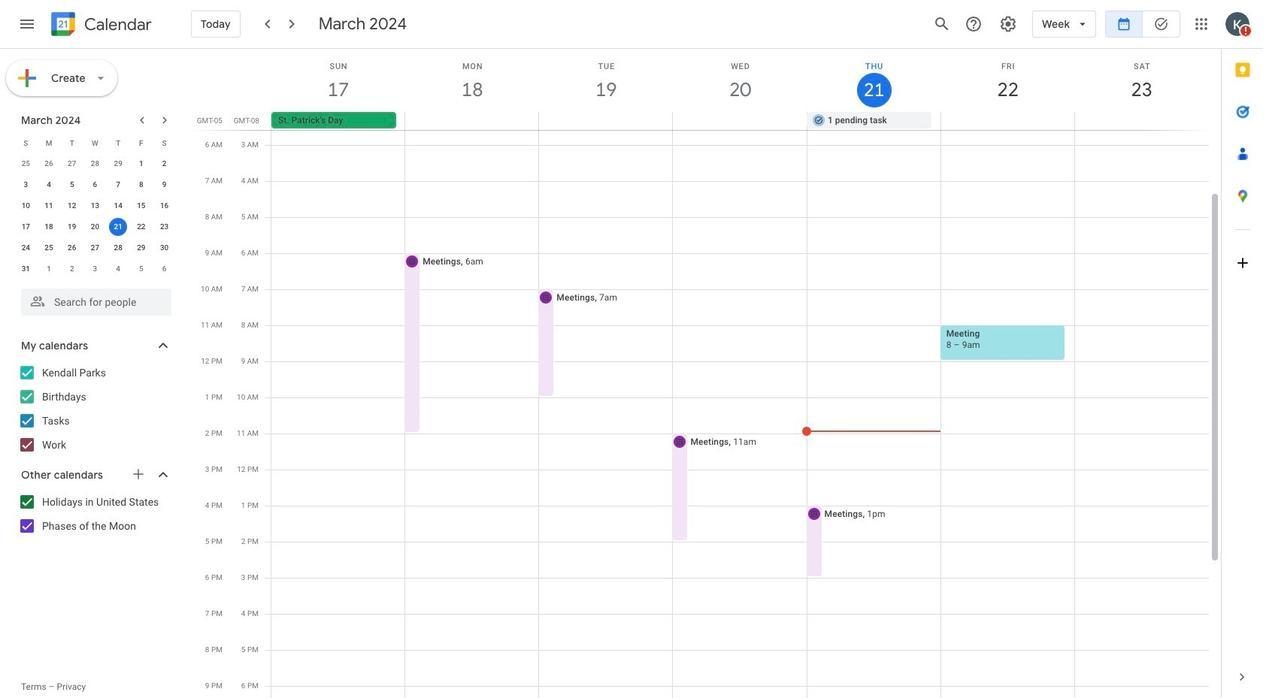 Task type: locate. For each thing, give the bounding box(es) containing it.
19 element
[[63, 218, 81, 236]]

2 element
[[155, 155, 173, 173]]

grid
[[192, 37, 1221, 698]]

9 element
[[155, 176, 173, 194]]

11 element
[[40, 197, 58, 215]]

cell
[[271, 37, 405, 698], [404, 37, 539, 698], [538, 37, 673, 698], [672, 37, 807, 698], [802, 37, 941, 698], [940, 37, 1075, 698], [1075, 37, 1209, 698], [405, 112, 539, 130], [539, 112, 673, 130], [673, 112, 807, 130], [941, 112, 1074, 130], [1074, 112, 1208, 130], [107, 217, 130, 238]]

27 element
[[86, 239, 104, 257]]

february 27 element
[[63, 155, 81, 173]]

row
[[265, 37, 1209, 698], [265, 112, 1221, 130], [14, 132, 176, 153], [14, 153, 176, 174], [14, 174, 176, 195], [14, 195, 176, 217], [14, 217, 176, 238], [14, 238, 176, 259], [14, 259, 176, 280]]

7 element
[[109, 176, 127, 194]]

5 element
[[63, 176, 81, 194]]

6 element
[[86, 176, 104, 194]]

row group
[[14, 153, 176, 280]]

16 element
[[155, 197, 173, 215]]

april 3 element
[[86, 260, 104, 278]]

heading inside the "calendar" element
[[81, 15, 152, 33]]

heading
[[81, 15, 152, 33]]

3 element
[[17, 176, 35, 194]]

calendar element
[[48, 9, 152, 42]]

cell inside march 2024 grid
[[107, 217, 130, 238]]

tab list
[[1222, 49, 1263, 656]]

10 element
[[17, 197, 35, 215]]

None search field
[[0, 283, 186, 316]]

20 element
[[86, 218, 104, 236]]

31 element
[[17, 260, 35, 278]]

main drawer image
[[18, 15, 36, 33]]

february 26 element
[[40, 155, 58, 173]]

25 element
[[40, 239, 58, 257]]



Task type: describe. For each thing, give the bounding box(es) containing it.
1 element
[[132, 155, 150, 173]]

april 6 element
[[155, 260, 173, 278]]

add other calendars image
[[131, 467, 146, 482]]

24 element
[[17, 239, 35, 257]]

29 element
[[132, 239, 150, 257]]

4 element
[[40, 176, 58, 194]]

my calendars list
[[3, 361, 186, 457]]

february 25 element
[[17, 155, 35, 173]]

15 element
[[132, 197, 150, 215]]

22 element
[[132, 218, 150, 236]]

14 element
[[109, 197, 127, 215]]

8 element
[[132, 176, 150, 194]]

13 element
[[86, 197, 104, 215]]

april 4 element
[[109, 260, 127, 278]]

12 element
[[63, 197, 81, 215]]

18 element
[[40, 218, 58, 236]]

april 1 element
[[40, 260, 58, 278]]

february 28 element
[[86, 155, 104, 173]]

30 element
[[155, 239, 173, 257]]

february 29 element
[[109, 155, 127, 173]]

26 element
[[63, 239, 81, 257]]

april 5 element
[[132, 260, 150, 278]]

settings menu image
[[999, 15, 1017, 33]]

28 element
[[109, 239, 127, 257]]

23 element
[[155, 218, 173, 236]]

march 2024 grid
[[14, 132, 176, 280]]

april 2 element
[[63, 260, 81, 278]]

Search for people text field
[[30, 289, 162, 316]]

21, today element
[[109, 218, 127, 236]]

other calendars list
[[3, 490, 186, 538]]

17 element
[[17, 218, 35, 236]]



Task type: vqa. For each thing, say whether or not it's contained in the screenshot.
My calendars "list"
yes



